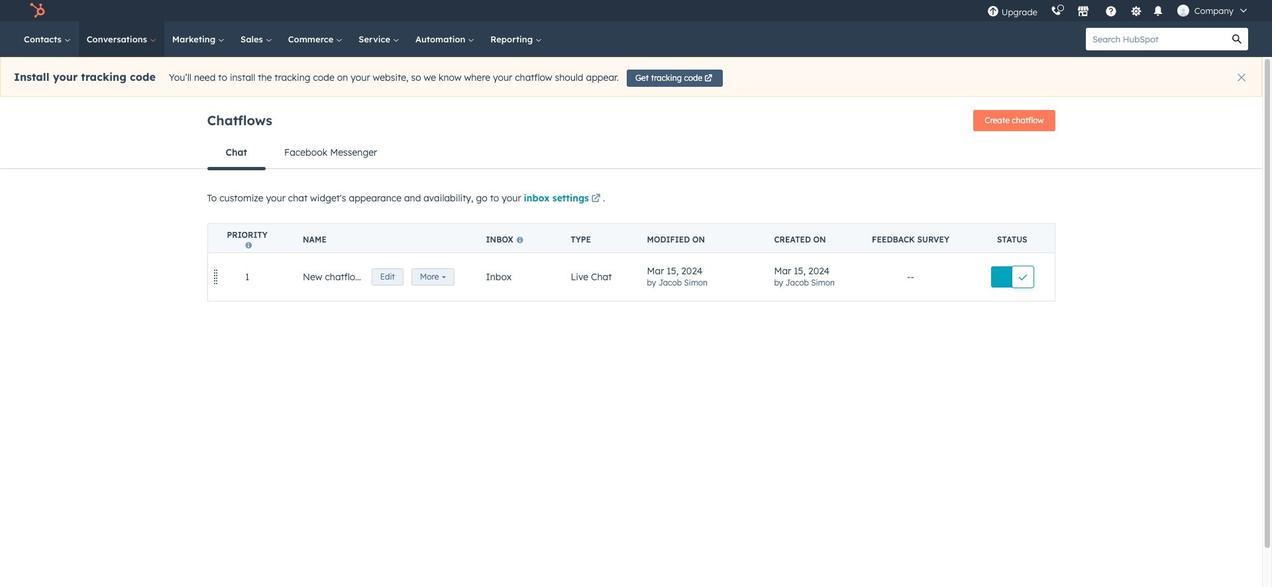 Task type: vqa. For each thing, say whether or not it's contained in the screenshot.
Menu
yes



Task type: describe. For each thing, give the bounding box(es) containing it.
jacob simon image
[[1178, 5, 1190, 17]]

link opens in a new window image
[[592, 192, 601, 207]]

link opens in a new window image
[[592, 194, 601, 204]]



Task type: locate. For each thing, give the bounding box(es) containing it.
marketplaces image
[[1078, 6, 1090, 18]]

banner
[[207, 106, 1056, 137]]

menu
[[981, 0, 1257, 21]]

alert
[[0, 57, 1263, 97]]

Search HubSpot search field
[[1087, 28, 1226, 50]]

navigation
[[207, 137, 1056, 170]]

close image
[[1238, 74, 1246, 82]]



